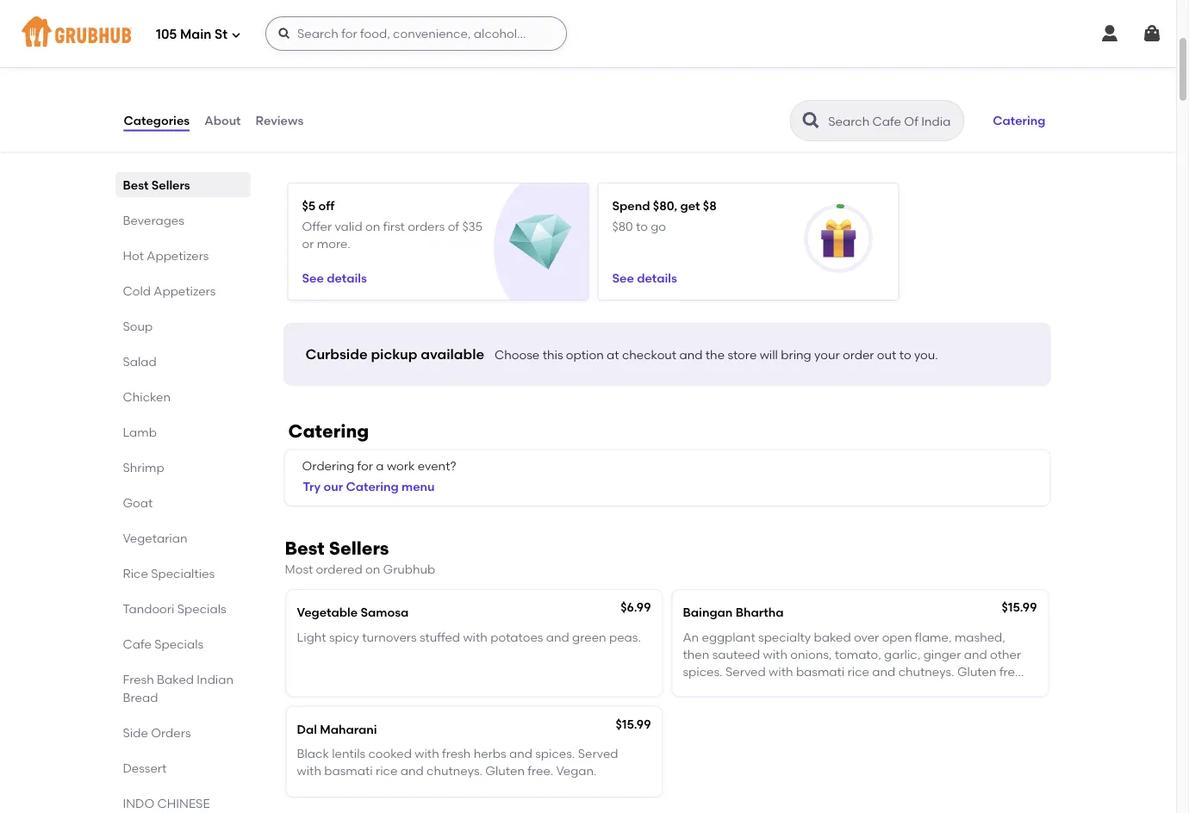 Task type: vqa. For each thing, say whether or not it's contained in the screenshot.
open
yes



Task type: describe. For each thing, give the bounding box(es) containing it.
soup tab
[[123, 318, 243, 336]]

curbside
[[306, 347, 368, 363]]

this
[[543, 348, 563, 363]]

sellers for best sellers
[[152, 178, 190, 193]]

start
[[264, 53, 292, 68]]

then
[[683, 648, 710, 663]]

$15.99 for black lentils cooked with fresh herbs and spices. served with basmati rice and chutneys. gluten free. vegan.
[[616, 717, 651, 732]]

on for sellers
[[365, 563, 380, 577]]

catering inside ordering for a work event? try our catering menu
[[346, 480, 399, 495]]

1.9 mi
[[332, 11, 360, 23]]

salad tab
[[123, 353, 243, 371]]

stuffed
[[420, 631, 460, 645]]

a
[[376, 459, 384, 474]]

spices. inside black lentils cooked with fresh herbs and spices. served with basmati rice and chutneys. gluten free. vegan.
[[535, 747, 575, 762]]

work
[[387, 459, 415, 474]]

details for offer valid on first orders of $35 or more.
[[327, 271, 367, 286]]

shrimp
[[123, 461, 164, 475]]

available
[[421, 347, 484, 363]]

grubhub
[[383, 563, 436, 577]]

valid
[[335, 220, 363, 234]]

with left fresh
[[415, 747, 439, 762]]

$80,
[[653, 199, 678, 213]]

hot appetizers tab
[[123, 247, 243, 265]]

beverages
[[123, 213, 184, 228]]

chutneys. inside black lentils cooked with fresh herbs and spices. served with basmati rice and chutneys. gluten free. vegan.
[[427, 764, 483, 779]]

group
[[295, 53, 330, 68]]

dal maharani
[[297, 723, 377, 737]]

lamb
[[123, 425, 157, 440]]

chicken tab
[[123, 388, 243, 406]]

free. inside black lentils cooked with fresh herbs and spices. served with basmati rice and chutneys. gluten free. vegan.
[[528, 764, 554, 779]]

for
[[357, 459, 373, 474]]

main navigation navigation
[[0, 0, 1176, 67]]

choose this option at checkout and the store will bring your order out to you.
[[495, 348, 938, 363]]

specials for cafe specials
[[154, 637, 203, 652]]

samosa
[[361, 606, 409, 621]]

1.9
[[332, 11, 344, 23]]

rice inside black lentils cooked with fresh herbs and spices. served with basmati rice and chutneys. gluten free. vegan.
[[376, 764, 398, 779]]

rice specialties tab
[[123, 565, 243, 583]]

baingan
[[683, 606, 733, 621]]

see for $80 to go
[[612, 271, 634, 286]]

vegetarian tab
[[123, 530, 243, 548]]

store
[[728, 348, 757, 363]]

served inside the an eggplant specialty baked over open flame, mashed, then sauteed with onions, tomato, garlic, ginger and other spices. served with basmati rice and chutneys. gluten free. vegan.
[[726, 665, 766, 680]]

reviews button
[[255, 90, 304, 152]]

at
[[607, 348, 619, 363]]

cooked
[[368, 747, 412, 762]]

svg image inside nov 21, 5:00pm button
[[123, 52, 140, 69]]

best sellers most ordered on grubhub
[[285, 538, 436, 577]]

garlic,
[[884, 648, 921, 663]]

specialty
[[758, 631, 811, 645]]

best sellers tab
[[123, 176, 243, 194]]

your
[[815, 348, 840, 363]]

$8
[[703, 199, 717, 213]]

$5
[[302, 199, 316, 213]]

$15.99 for an eggplant specialty baked over open flame, mashed, then sauteed with onions, tomato, garlic, ginger and other spices. served with basmati rice and chutneys. gluten free. vegan.
[[1002, 601, 1037, 616]]

catering button
[[985, 102, 1054, 140]]

baked
[[814, 631, 851, 645]]

fresh baked indian bread tab
[[123, 671, 243, 707]]

bring
[[781, 348, 812, 363]]

basmati inside the an eggplant specialty baked over open flame, mashed, then sauteed with onions, tomato, garlic, ginger and other spices. served with basmati rice and chutneys. gluten free. vegan.
[[796, 665, 845, 680]]

specials for tandoori specials
[[177, 602, 226, 617]]

categories button
[[123, 90, 191, 152]]

start group order button
[[243, 45, 365, 76]]

see details button for $80 to go
[[612, 263, 677, 294]]

and down cooked
[[401, 764, 424, 779]]

tandoori specials
[[123, 602, 226, 617]]

soup
[[123, 319, 153, 334]]

bhartha
[[736, 606, 784, 621]]

chutneys. inside the an eggplant specialty baked over open flame, mashed, then sauteed with onions, tomato, garlic, ginger and other spices. served with basmati rice and chutneys. gluten free. vegan.
[[899, 665, 955, 680]]

light
[[297, 631, 326, 645]]

5:00pm
[[188, 53, 233, 68]]

$6.99
[[621, 601, 651, 616]]

specialties
[[151, 567, 215, 581]]

basmati inside black lentils cooked with fresh herbs and spices. served with basmati rice and chutneys. gluten free. vegan.
[[324, 764, 373, 779]]

orders
[[151, 726, 191, 741]]

sellers for best sellers most ordered on grubhub
[[329, 538, 389, 560]]

see details button for offer valid on first orders of $35 or more.
[[302, 263, 367, 294]]

spend $80, get $8 $80 to go
[[612, 199, 717, 234]]

peas.
[[609, 631, 641, 645]]

Search Cafe Of India search field
[[827, 113, 959, 130]]

catering inside button
[[993, 114, 1046, 128]]

try our catering menu button
[[295, 468, 443, 506]]

goat tab
[[123, 494, 243, 512]]

rice specialties
[[123, 567, 215, 581]]

out
[[877, 348, 897, 363]]

on for off
[[366, 220, 380, 234]]

turnovers
[[362, 631, 417, 645]]

baingan bhartha
[[683, 606, 784, 621]]

over
[[854, 631, 879, 645]]

fresh
[[123, 673, 154, 687]]

the
[[706, 348, 725, 363]]

menu
[[402, 480, 435, 495]]

appetizers for cold appetizers
[[154, 284, 216, 299]]

reward icon image
[[820, 220, 858, 258]]

and down garlic,
[[873, 665, 896, 680]]

rice inside the an eggplant specialty baked over open flame, mashed, then sauteed with onions, tomato, garlic, ginger and other spices. served with basmati rice and chutneys. gluten free. vegan.
[[848, 665, 870, 680]]

vegetable
[[297, 606, 358, 621]]

nov 21, 5:00pm
[[144, 53, 233, 68]]

reviews
[[256, 114, 304, 128]]

shrimp tab
[[123, 459, 243, 477]]

tandoori
[[123, 602, 174, 617]]

will
[[760, 348, 778, 363]]

black
[[297, 747, 329, 762]]

cafe specials tab
[[123, 636, 243, 654]]

nov
[[144, 53, 167, 68]]

indian
[[197, 673, 234, 687]]

goat
[[123, 496, 153, 511]]

best sellers
[[123, 178, 190, 193]]

bread
[[123, 691, 158, 706]]

chinese
[[157, 797, 210, 812]]

black lentils cooked with fresh herbs and spices. served with basmati rice and chutneys. gluten free. vegan.
[[297, 747, 618, 779]]

see details for offer valid on first orders of $35 or more.
[[302, 271, 367, 286]]

baked
[[157, 673, 194, 687]]

indo chinese
[[123, 797, 210, 812]]

dessert
[[123, 762, 167, 776]]

our
[[324, 480, 343, 495]]

vegetarian
[[123, 531, 187, 546]]

dal
[[297, 723, 317, 737]]



Task type: locate. For each thing, give the bounding box(es) containing it.
1 horizontal spatial vegan.
[[683, 683, 724, 698]]

sellers inside the best sellers most ordered on grubhub
[[329, 538, 389, 560]]

Search for food, convenience, alcohol... search field
[[265, 16, 567, 51]]

1 vertical spatial vegan.
[[556, 764, 597, 779]]

choose
[[495, 348, 540, 363]]

0 horizontal spatial served
[[578, 747, 618, 762]]

curbside pickup available
[[306, 347, 484, 363]]

1 details from the left
[[327, 271, 367, 286]]

first
[[383, 220, 405, 234]]

free.
[[1000, 665, 1026, 680], [528, 764, 554, 779]]

specials inside cafe specials tab
[[154, 637, 203, 652]]

best for best sellers most ordered on grubhub
[[285, 538, 325, 560]]

lentils
[[332, 747, 366, 762]]

1 horizontal spatial sellers
[[329, 538, 389, 560]]

pickup
[[371, 347, 418, 363]]

1 vertical spatial best
[[285, 538, 325, 560]]

details down go
[[637, 271, 677, 286]]

basmati
[[796, 665, 845, 680], [324, 764, 373, 779]]

see details button down go
[[612, 263, 677, 294]]

1 vertical spatial sellers
[[329, 538, 389, 560]]

mashed,
[[955, 631, 1006, 645]]

0 horizontal spatial vegan.
[[556, 764, 597, 779]]

free. inside the an eggplant specialty baked over open flame, mashed, then sauteed with onions, tomato, garlic, ginger and other spices. served with basmati rice and chutneys. gluten free. vegan.
[[1000, 665, 1026, 680]]

see details for $80 to go
[[612, 271, 677, 286]]

and left green
[[546, 631, 569, 645]]

0 vertical spatial gluten
[[958, 665, 997, 680]]

svg image
[[1100, 23, 1120, 44], [1142, 23, 1163, 44], [278, 27, 291, 41], [231, 30, 241, 40], [123, 52, 140, 69]]

see
[[302, 271, 324, 286], [612, 271, 634, 286]]

1 horizontal spatial see
[[612, 271, 634, 286]]

to right "out"
[[900, 348, 912, 363]]

appetizers for hot appetizers
[[147, 249, 209, 263]]

see details down go
[[612, 271, 677, 286]]

2 vertical spatial catering
[[346, 480, 399, 495]]

of
[[448, 220, 459, 234]]

vegetable samosa
[[297, 606, 409, 621]]

1 vertical spatial spices.
[[535, 747, 575, 762]]

0 vertical spatial spices.
[[683, 665, 723, 680]]

about button
[[204, 90, 242, 152]]

0 horizontal spatial chutneys.
[[427, 764, 483, 779]]

spicy
[[329, 631, 359, 645]]

1 see details from the left
[[302, 271, 367, 286]]

1 vertical spatial appetizers
[[154, 284, 216, 299]]

0 vertical spatial vegan.
[[683, 683, 724, 698]]

side orders
[[123, 726, 191, 741]]

indo chinese tab
[[123, 795, 243, 813]]

0 vertical spatial free.
[[1000, 665, 1026, 680]]

open
[[882, 631, 912, 645]]

$35
[[462, 220, 483, 234]]

1 see from the left
[[302, 271, 324, 286]]

green
[[572, 631, 606, 645]]

rice down tomato,
[[848, 665, 870, 680]]

served inside black lentils cooked with fresh herbs and spices. served with basmati rice and chutneys. gluten free. vegan.
[[578, 747, 618, 762]]

salad
[[123, 355, 157, 369]]

0 vertical spatial specials
[[177, 602, 226, 617]]

or
[[302, 237, 314, 252]]

1 horizontal spatial basmati
[[796, 665, 845, 680]]

0 horizontal spatial basmati
[[324, 764, 373, 779]]

and left the
[[680, 348, 703, 363]]

order right group
[[333, 53, 365, 68]]

side orders tab
[[123, 724, 243, 743]]

0 vertical spatial served
[[726, 665, 766, 680]]

on
[[366, 220, 380, 234], [365, 563, 380, 577]]

onions,
[[791, 648, 832, 663]]

1 horizontal spatial best
[[285, 538, 325, 560]]

details for $80 to go
[[637, 271, 677, 286]]

0 vertical spatial basmati
[[796, 665, 845, 680]]

event?
[[418, 459, 456, 474]]

you.
[[914, 348, 938, 363]]

1 vertical spatial order
[[843, 348, 874, 363]]

gluten inside the an eggplant specialty baked over open flame, mashed, then sauteed with onions, tomato, garlic, ginger and other spices. served with basmati rice and chutneys. gluten free. vegan.
[[958, 665, 997, 680]]

1 horizontal spatial free.
[[1000, 665, 1026, 680]]

1 see details button from the left
[[302, 263, 367, 294]]

fresh
[[442, 747, 471, 762]]

nov 21, 5:00pm button
[[123, 45, 233, 76]]

spices. down then
[[683, 665, 723, 680]]

0 vertical spatial $15.99
[[1002, 601, 1037, 616]]

best inside tab
[[123, 178, 149, 193]]

vegan.
[[683, 683, 724, 698], [556, 764, 597, 779]]

see details button
[[302, 263, 367, 294], [612, 263, 677, 294]]

0 horizontal spatial see
[[302, 271, 324, 286]]

0 vertical spatial best
[[123, 178, 149, 193]]

$5 off offer valid on first orders of $35 or more.
[[302, 199, 483, 252]]

most
[[285, 563, 313, 577]]

1 horizontal spatial to
[[900, 348, 912, 363]]

order
[[333, 53, 365, 68], [843, 348, 874, 363]]

0 horizontal spatial free.
[[528, 764, 554, 779]]

0 horizontal spatial sellers
[[152, 178, 190, 193]]

1 vertical spatial to
[[900, 348, 912, 363]]

order left "out"
[[843, 348, 874, 363]]

1 vertical spatial chutneys.
[[427, 764, 483, 779]]

1 vertical spatial on
[[365, 563, 380, 577]]

1 horizontal spatial gluten
[[958, 665, 997, 680]]

vegan. inside black lentils cooked with fresh herbs and spices. served with basmati rice and chutneys. gluten free. vegan.
[[556, 764, 597, 779]]

0 vertical spatial catering
[[993, 114, 1046, 128]]

with down onions,
[[769, 665, 793, 680]]

off
[[319, 199, 335, 213]]

1 vertical spatial specials
[[154, 637, 203, 652]]

gluten down the other
[[958, 665, 997, 680]]

sellers inside tab
[[152, 178, 190, 193]]

0 horizontal spatial spices.
[[535, 747, 575, 762]]

see details down "more."
[[302, 271, 367, 286]]

beverages tab
[[123, 212, 243, 230]]

specials down 'rice specialties' tab
[[177, 602, 226, 617]]

on left first
[[366, 220, 380, 234]]

1 horizontal spatial see details button
[[612, 263, 677, 294]]

appetizers down beverages tab
[[147, 249, 209, 263]]

see details
[[302, 271, 367, 286], [612, 271, 677, 286]]

people icon image
[[243, 52, 260, 69]]

option group
[[123, 0, 418, 32]]

1 horizontal spatial rice
[[848, 665, 870, 680]]

lamb tab
[[123, 424, 243, 442]]

with down specialty
[[763, 648, 788, 663]]

see down $80
[[612, 271, 634, 286]]

1 vertical spatial rice
[[376, 764, 398, 779]]

0 vertical spatial sellers
[[152, 178, 190, 193]]

1 horizontal spatial see details
[[612, 271, 677, 286]]

cold appetizers tab
[[123, 282, 243, 300]]

eggplant
[[702, 631, 756, 645]]

spend
[[612, 199, 650, 213]]

0 vertical spatial to
[[636, 220, 648, 234]]

with down black
[[297, 764, 321, 779]]

2 see details from the left
[[612, 271, 677, 286]]

chutneys. down ginger
[[899, 665, 955, 680]]

maharani
[[320, 723, 377, 737]]

try
[[303, 480, 321, 495]]

search icon image
[[801, 111, 822, 132]]

cafe
[[123, 637, 152, 652]]

chutneys.
[[899, 665, 955, 680], [427, 764, 483, 779]]

appetizers
[[147, 249, 209, 263], [154, 284, 216, 299]]

an
[[683, 631, 699, 645]]

basmati down lentils in the bottom of the page
[[324, 764, 373, 779]]

specials inside tandoori specials tab
[[177, 602, 226, 617]]

0 vertical spatial order
[[333, 53, 365, 68]]

1 horizontal spatial chutneys.
[[899, 665, 955, 680]]

tomato,
[[835, 648, 882, 663]]

potatoes
[[491, 631, 543, 645]]

dessert tab
[[123, 760, 243, 778]]

0 horizontal spatial $15.99
[[616, 717, 651, 732]]

promo image
[[509, 212, 572, 275]]

gluten down the herbs
[[486, 764, 525, 779]]

sellers
[[152, 178, 190, 193], [329, 538, 389, 560]]

2 see from the left
[[612, 271, 634, 286]]

details down "more."
[[327, 271, 367, 286]]

best up beverages
[[123, 178, 149, 193]]

st
[[215, 27, 228, 42]]

1 vertical spatial basmati
[[324, 764, 373, 779]]

0 horizontal spatial details
[[327, 271, 367, 286]]

appetizers down hot appetizers tab at the top of the page
[[154, 284, 216, 299]]

0 horizontal spatial to
[[636, 220, 648, 234]]

0 horizontal spatial gluten
[[486, 764, 525, 779]]

to
[[636, 220, 648, 234], [900, 348, 912, 363]]

cafe specials
[[123, 637, 203, 652]]

spices. right the herbs
[[535, 747, 575, 762]]

0 horizontal spatial best
[[123, 178, 149, 193]]

order inside button
[[333, 53, 365, 68]]

basmati down onions,
[[796, 665, 845, 680]]

on inside the best sellers most ordered on grubhub
[[365, 563, 380, 577]]

vegan. inside the an eggplant specialty baked over open flame, mashed, then sauteed with onions, tomato, garlic, ginger and other spices. served with basmati rice and chutneys. gluten free. vegan.
[[683, 683, 724, 698]]

with
[[463, 631, 488, 645], [763, 648, 788, 663], [769, 665, 793, 680], [415, 747, 439, 762], [297, 764, 321, 779]]

gluten inside black lentils cooked with fresh herbs and spices. served with basmati rice and chutneys. gluten free. vegan.
[[486, 764, 525, 779]]

best for best sellers
[[123, 178, 149, 193]]

main
[[180, 27, 212, 42]]

1 horizontal spatial $15.99
[[1002, 601, 1037, 616]]

1 horizontal spatial order
[[843, 348, 874, 363]]

light spicy turnovers stuffed with potatoes and green peas.
[[297, 631, 641, 645]]

herbs
[[474, 747, 506, 762]]

to left go
[[636, 220, 648, 234]]

0 vertical spatial appetizers
[[147, 249, 209, 263]]

rice down cooked
[[376, 764, 398, 779]]

1 horizontal spatial served
[[726, 665, 766, 680]]

105 main st
[[156, 27, 228, 42]]

fresh baked indian bread
[[123, 673, 234, 706]]

2 details from the left
[[637, 271, 677, 286]]

start group order
[[264, 53, 365, 68]]

2 see details button from the left
[[612, 263, 677, 294]]

1 vertical spatial $15.99
[[616, 717, 651, 732]]

$80
[[612, 220, 633, 234]]

1 horizontal spatial details
[[637, 271, 677, 286]]

option
[[566, 348, 604, 363]]

spices. inside the an eggplant specialty baked over open flame, mashed, then sauteed with onions, tomato, garlic, ginger and other spices. served with basmati rice and chutneys. gluten free. vegan.
[[683, 665, 723, 680]]

1 vertical spatial free.
[[528, 764, 554, 779]]

chutneys. down fresh
[[427, 764, 483, 779]]

side
[[123, 726, 148, 741]]

specials up baked
[[154, 637, 203, 652]]

best up most
[[285, 538, 325, 560]]

on inside $5 off offer valid on first orders of $35 or more.
[[366, 220, 380, 234]]

to inside spend $80, get $8 $80 to go
[[636, 220, 648, 234]]

tandoori specials tab
[[123, 600, 243, 618]]

hot appetizers
[[123, 249, 209, 263]]

1 vertical spatial catering
[[288, 421, 369, 443]]

0 vertical spatial on
[[366, 220, 380, 234]]

$15.99
[[1002, 601, 1037, 616], [616, 717, 651, 732]]

see details button down "more."
[[302, 263, 367, 294]]

ordering for a work event? try our catering menu
[[302, 459, 456, 495]]

best inside the best sellers most ordered on grubhub
[[285, 538, 325, 560]]

1 vertical spatial served
[[578, 747, 618, 762]]

and down mashed,
[[964, 648, 987, 663]]

0 horizontal spatial see details button
[[302, 263, 367, 294]]

sellers up beverages tab
[[152, 178, 190, 193]]

chicken
[[123, 390, 171, 405]]

0 vertical spatial rice
[[848, 665, 870, 680]]

21,
[[170, 53, 185, 68]]

cold
[[123, 284, 151, 299]]

1 vertical spatial gluten
[[486, 764, 525, 779]]

rice
[[123, 567, 148, 581]]

option group containing 1.9
[[123, 0, 418, 32]]

categories
[[124, 114, 190, 128]]

0 horizontal spatial order
[[333, 53, 365, 68]]

0 horizontal spatial rice
[[376, 764, 398, 779]]

0 vertical spatial chutneys.
[[899, 665, 955, 680]]

0 horizontal spatial see details
[[302, 271, 367, 286]]

see for offer valid on first orders of $35 or more.
[[302, 271, 324, 286]]

with right stuffed
[[463, 631, 488, 645]]

sellers up the ordered
[[329, 538, 389, 560]]

1 horizontal spatial spices.
[[683, 665, 723, 680]]

and right the herbs
[[509, 747, 533, 762]]

see down or
[[302, 271, 324, 286]]

on right the ordered
[[365, 563, 380, 577]]

an eggplant specialty baked over open flame, mashed, then sauteed with onions, tomato, garlic, ginger and other spices. served with basmati rice and chutneys. gluten free. vegan.
[[683, 631, 1026, 698]]



